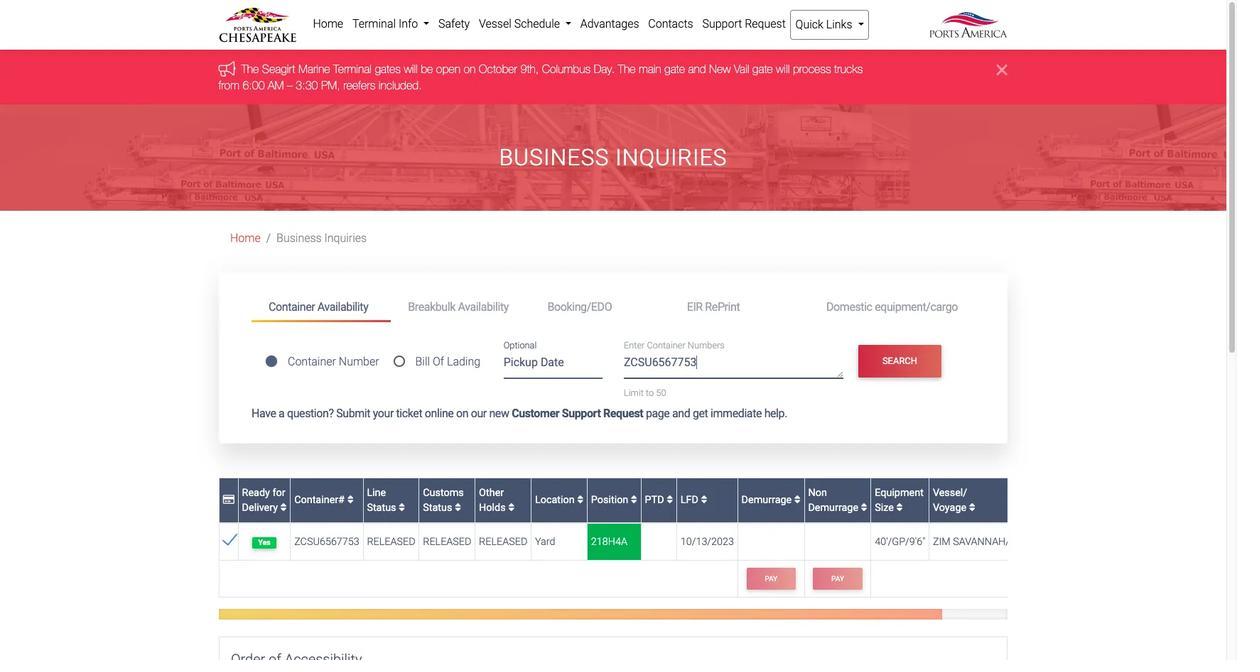 Task type: describe. For each thing, give the bounding box(es) containing it.
page
[[646, 407, 670, 421]]

sort image for demurrage
[[794, 496, 801, 506]]

ptd
[[645, 495, 667, 507]]

sort image for lfd
[[701, 496, 707, 506]]

position link
[[591, 495, 637, 507]]

limit to 50
[[624, 388, 666, 398]]

contacts link
[[644, 10, 698, 38]]

terminal inside terminal info link
[[352, 17, 396, 31]]

ready for delivery
[[242, 487, 285, 515]]

1 vertical spatial business inquiries
[[276, 232, 367, 245]]

optional
[[504, 341, 537, 351]]

0 horizontal spatial business
[[276, 232, 322, 245]]

position
[[591, 495, 631, 507]]

links
[[826, 18, 852, 31]]

container availability
[[269, 300, 368, 314]]

3 released from the left
[[479, 536, 528, 549]]

quick links
[[796, 18, 855, 31]]

1 horizontal spatial support
[[702, 17, 742, 31]]

line status
[[367, 487, 399, 515]]

your
[[373, 407, 394, 421]]

numbers
[[688, 341, 725, 351]]

contacts
[[648, 17, 693, 31]]

savannah/18w
[[953, 536, 1030, 549]]

1 vertical spatial inquiries
[[324, 232, 367, 245]]

reefers
[[344, 79, 376, 92]]

yes
[[258, 539, 271, 548]]

have a question? submit your ticket online on our new customer support request page and get immediate help.
[[252, 407, 787, 421]]

sort image inside ptd link
[[667, 496, 673, 506]]

bill
[[415, 355, 430, 369]]

sort image for line status
[[399, 503, 405, 513]]

sort image for non demurrage
[[861, 503, 867, 513]]

customer
[[512, 407, 559, 421]]

bill of lading
[[415, 355, 480, 369]]

submit
[[336, 407, 370, 421]]

vessel schedule link
[[474, 10, 576, 38]]

2 will from the left
[[776, 63, 790, 76]]

status for customs
[[423, 503, 452, 515]]

customer support request link
[[512, 407, 643, 421]]

vail
[[734, 63, 750, 76]]

1 horizontal spatial business
[[499, 144, 609, 171]]

enter container numbers
[[624, 341, 725, 351]]

info
[[399, 17, 418, 31]]

question?
[[287, 407, 334, 421]]

1 vertical spatial support
[[562, 407, 601, 421]]

container#
[[294, 495, 347, 507]]

other
[[479, 487, 504, 499]]

holds
[[479, 503, 506, 515]]

new
[[489, 407, 509, 421]]

sort image down equipment
[[896, 503, 903, 513]]

get
[[693, 407, 708, 421]]

zcsu6567753
[[294, 536, 359, 549]]

container availability link
[[252, 294, 391, 323]]

1 the from the left
[[242, 63, 259, 76]]

lading
[[447, 355, 480, 369]]

process
[[793, 63, 832, 76]]

1 vertical spatial and
[[672, 407, 690, 421]]

search
[[882, 356, 917, 367]]

terminal info link
[[348, 10, 434, 38]]

close image
[[997, 61, 1008, 78]]

sort image for vessel/ voyage
[[969, 503, 975, 513]]

10/13/2023
[[681, 536, 734, 549]]

location link
[[535, 495, 584, 507]]

advantages link
[[576, 10, 644, 38]]

columbus
[[542, 63, 591, 76]]

demurrage link
[[742, 495, 801, 507]]

customs
[[423, 487, 464, 499]]

to
[[646, 388, 654, 398]]

Optional text field
[[504, 351, 603, 379]]

2 released from the left
[[423, 536, 471, 549]]

sort image for ready for delivery
[[280, 503, 287, 513]]

218h4a
[[591, 536, 627, 549]]

have
[[252, 407, 276, 421]]

0 vertical spatial home
[[313, 17, 343, 31]]

enter
[[624, 341, 645, 351]]

domestic equipment/cargo link
[[809, 294, 975, 320]]

the seagirt marine terminal gates will be open on october 9th, columbus day. the main gate and new vail gate will process trucks from 6:00 am – 3:30 pm, reefers included.
[[219, 63, 863, 92]]

day.
[[594, 63, 615, 76]]

1 horizontal spatial request
[[745, 17, 786, 31]]

non
[[808, 487, 827, 499]]

1 horizontal spatial inquiries
[[615, 144, 727, 171]]

ptd link
[[645, 495, 673, 507]]

0 horizontal spatial request
[[603, 407, 643, 421]]

1 vertical spatial home
[[230, 232, 261, 245]]

online
[[425, 407, 454, 421]]

1 vertical spatial container
[[647, 341, 686, 351]]

marine
[[299, 63, 331, 76]]

terminal inside "the seagirt marine terminal gates will be open on october 9th, columbus day. the main gate and new vail gate will process trucks from 6:00 am – 3:30 pm, reefers included."
[[334, 63, 372, 76]]

bullhorn image
[[219, 61, 242, 77]]

other holds
[[479, 487, 508, 515]]

0 vertical spatial home link
[[308, 10, 348, 38]]

the seagirt marine terminal gates will be open on october 9th, columbus day. the main gate and new vail gate will process trucks from 6:00 am – 3:30 pm, reefers included. alert
[[0, 50, 1227, 105]]

the seagirt marine terminal gates will be open on october 9th, columbus day. the main gate and new vail gate will process trucks from 6:00 am – 3:30 pm, reefers included. link
[[219, 63, 863, 92]]

booking/edo link
[[530, 294, 670, 320]]

vessel/ voyage
[[933, 487, 969, 515]]

breakbulk availability
[[408, 300, 509, 314]]

advantages
[[580, 17, 639, 31]]

a
[[279, 407, 285, 421]]

sort image for other holds
[[508, 503, 515, 513]]

9th,
[[521, 63, 539, 76]]

open
[[437, 63, 461, 76]]



Task type: vqa. For each thing, say whether or not it's contained in the screenshot.
Breakbulk Availability Availability
yes



Task type: locate. For each thing, give the bounding box(es) containing it.
sort image
[[631, 496, 637, 506], [667, 496, 673, 506], [280, 503, 287, 513], [399, 503, 405, 513], [455, 503, 461, 513], [508, 503, 515, 513], [861, 503, 867, 513], [969, 503, 975, 513]]

sort image inside position link
[[631, 496, 637, 506]]

zim
[[933, 536, 951, 549]]

safety link
[[434, 10, 474, 38]]

will left process on the top of page
[[776, 63, 790, 76]]

support request link
[[698, 10, 790, 38]]

our
[[471, 407, 487, 421]]

breakbulk availability link
[[391, 294, 530, 320]]

vessel schedule
[[479, 17, 563, 31]]

ready
[[242, 487, 270, 499]]

eir reprint
[[687, 300, 740, 314]]

the up 6:00
[[242, 63, 259, 76]]

support up new
[[702, 17, 742, 31]]

availability right breakbulk
[[458, 300, 509, 314]]

sort image for container#
[[347, 496, 354, 506]]

2 horizontal spatial released
[[479, 536, 528, 549]]

sort image
[[347, 496, 354, 506], [577, 496, 584, 506], [701, 496, 707, 506], [794, 496, 801, 506], [896, 503, 903, 513]]

support request
[[702, 17, 786, 31]]

search button
[[858, 345, 942, 378]]

on inside "the seagirt marine terminal gates will be open on october 9th, columbus day. the main gate and new vail gate will process trucks from 6:00 am – 3:30 pm, reefers included."
[[464, 63, 476, 76]]

sort image inside 'container#' link
[[347, 496, 354, 506]]

sort image left line
[[347, 496, 354, 506]]

availability inside 'link'
[[458, 300, 509, 314]]

from
[[219, 79, 240, 92]]

help.
[[764, 407, 787, 421]]

sort image left 'size' on the right
[[861, 503, 867, 513]]

6:00
[[243, 79, 265, 92]]

1 horizontal spatial released
[[423, 536, 471, 549]]

released down line status
[[367, 536, 415, 549]]

status for line
[[367, 503, 396, 515]]

1 horizontal spatial the
[[618, 63, 636, 76]]

container number
[[288, 355, 379, 369]]

sort image inside demurrage link
[[794, 496, 801, 506]]

equipment size
[[875, 487, 924, 515]]

for
[[272, 487, 285, 499]]

status
[[367, 503, 396, 515], [423, 503, 452, 515]]

status inside line status
[[367, 503, 396, 515]]

0 horizontal spatial status
[[367, 503, 396, 515]]

1 vertical spatial business
[[276, 232, 322, 245]]

1 horizontal spatial will
[[776, 63, 790, 76]]

customs status
[[423, 487, 464, 515]]

1 vertical spatial home link
[[230, 232, 261, 245]]

reprint
[[705, 300, 740, 314]]

0 horizontal spatial will
[[404, 63, 418, 76]]

sort image left position
[[577, 496, 584, 506]]

0 horizontal spatial business inquiries
[[276, 232, 367, 245]]

quick
[[796, 18, 824, 31]]

non demurrage
[[808, 487, 861, 515]]

seagirt
[[262, 63, 296, 76]]

container for container availability
[[269, 300, 315, 314]]

the right day.
[[618, 63, 636, 76]]

gates
[[375, 63, 401, 76]]

trucks
[[835, 63, 863, 76]]

1 horizontal spatial demurrage
[[808, 503, 858, 515]]

0 vertical spatial business inquiries
[[499, 144, 727, 171]]

and
[[688, 63, 706, 76], [672, 407, 690, 421]]

location
[[535, 495, 577, 507]]

Enter Container Numbers text field
[[624, 354, 843, 379]]

delivery
[[242, 503, 278, 515]]

demurrage down the "non"
[[808, 503, 858, 515]]

quick links link
[[790, 10, 869, 40]]

home link
[[308, 10, 348, 38], [230, 232, 261, 245]]

schedule
[[514, 17, 560, 31]]

availability for breakbulk availability
[[458, 300, 509, 314]]

terminal
[[352, 17, 396, 31], [334, 63, 372, 76]]

0 horizontal spatial the
[[242, 63, 259, 76]]

availability for container availability
[[318, 300, 368, 314]]

immediate
[[711, 407, 762, 421]]

0 vertical spatial inquiries
[[615, 144, 727, 171]]

breakbulk
[[408, 300, 455, 314]]

1 released from the left
[[367, 536, 415, 549]]

support right customer
[[562, 407, 601, 421]]

0 horizontal spatial demurrage
[[742, 495, 794, 507]]

status down the customs
[[423, 503, 452, 515]]

sort image inside lfd link
[[701, 496, 707, 506]]

sort image right holds
[[508, 503, 515, 513]]

gate right the vail
[[753, 63, 773, 76]]

domestic equipment/cargo
[[826, 300, 958, 314]]

and left new
[[688, 63, 706, 76]]

0 vertical spatial request
[[745, 17, 786, 31]]

limit
[[624, 388, 644, 398]]

0 vertical spatial support
[[702, 17, 742, 31]]

2 status from the left
[[423, 503, 452, 515]]

included.
[[379, 79, 422, 92]]

equipment
[[875, 487, 924, 499]]

0 horizontal spatial availability
[[318, 300, 368, 314]]

1 vertical spatial terminal
[[334, 63, 372, 76]]

1 vertical spatial request
[[603, 407, 643, 421]]

container# link
[[294, 495, 354, 507]]

on left our
[[456, 407, 468, 421]]

1 will from the left
[[404, 63, 418, 76]]

new
[[710, 63, 731, 76]]

0 vertical spatial and
[[688, 63, 706, 76]]

lfd link
[[681, 495, 707, 507]]

–
[[287, 79, 293, 92]]

gate right main in the right top of the page
[[665, 63, 685, 76]]

eir
[[687, 300, 703, 314]]

sort image inside location link
[[577, 496, 584, 506]]

container right enter on the right of the page
[[647, 341, 686, 351]]

eir reprint link
[[670, 294, 809, 320]]

1 horizontal spatial business inquiries
[[499, 144, 727, 171]]

sort image up 10/13/2023
[[701, 496, 707, 506]]

will left be
[[404, 63, 418, 76]]

container
[[269, 300, 315, 314], [647, 341, 686, 351], [288, 355, 336, 369]]

sort image for location
[[577, 496, 584, 506]]

status inside customs status
[[423, 503, 452, 515]]

sort image down the customs
[[455, 503, 461, 513]]

0 horizontal spatial support
[[562, 407, 601, 421]]

1 vertical spatial on
[[456, 407, 468, 421]]

sort image left the "non"
[[794, 496, 801, 506]]

1 gate from the left
[[665, 63, 685, 76]]

ticket
[[396, 407, 422, 421]]

released down holds
[[479, 536, 528, 549]]

terminal info
[[352, 17, 421, 31]]

1 availability from the left
[[318, 300, 368, 314]]

line
[[367, 487, 386, 499]]

demurrage left the "non"
[[742, 495, 794, 507]]

1 status from the left
[[367, 503, 396, 515]]

october
[[479, 63, 518, 76]]

status down line
[[367, 503, 396, 515]]

booking/edo
[[548, 300, 612, 314]]

3:30
[[296, 79, 318, 92]]

availability
[[318, 300, 368, 314], [458, 300, 509, 314]]

1 horizontal spatial home link
[[308, 10, 348, 38]]

sort image left lfd at the bottom of the page
[[667, 496, 673, 506]]

0 horizontal spatial inquiries
[[324, 232, 367, 245]]

the
[[242, 63, 259, 76], [618, 63, 636, 76]]

request left quick
[[745, 17, 786, 31]]

home
[[313, 17, 343, 31], [230, 232, 261, 245]]

main
[[639, 63, 662, 76]]

and left get
[[672, 407, 690, 421]]

request down limit
[[603, 407, 643, 421]]

size
[[875, 503, 894, 515]]

container left number
[[288, 355, 336, 369]]

2 availability from the left
[[458, 300, 509, 314]]

0 vertical spatial container
[[269, 300, 315, 314]]

0 horizontal spatial home link
[[230, 232, 261, 245]]

demurrage inside non demurrage
[[808, 503, 858, 515]]

voyage
[[933, 503, 967, 515]]

am
[[268, 79, 284, 92]]

0 vertical spatial business
[[499, 144, 609, 171]]

2 the from the left
[[618, 63, 636, 76]]

2 vertical spatial container
[[288, 355, 336, 369]]

0 horizontal spatial home
[[230, 232, 261, 245]]

demurrage
[[742, 495, 794, 507], [808, 503, 858, 515]]

business inquiries
[[499, 144, 727, 171], [276, 232, 367, 245]]

released down customs status
[[423, 536, 471, 549]]

1 horizontal spatial status
[[423, 503, 452, 515]]

0 vertical spatial terminal
[[352, 17, 396, 31]]

0 vertical spatial on
[[464, 63, 476, 76]]

0 horizontal spatial gate
[[665, 63, 685, 76]]

sort image down for
[[280, 503, 287, 513]]

will
[[404, 63, 418, 76], [776, 63, 790, 76]]

container inside container availability link
[[269, 300, 315, 314]]

availability up container number
[[318, 300, 368, 314]]

zim savannah/18w
[[933, 536, 1030, 549]]

sort image left customs status
[[399, 503, 405, 513]]

0 horizontal spatial released
[[367, 536, 415, 549]]

1 horizontal spatial availability
[[458, 300, 509, 314]]

1 horizontal spatial home
[[313, 17, 343, 31]]

container for container number
[[288, 355, 336, 369]]

2 gate from the left
[[753, 63, 773, 76]]

sort image left ptd
[[631, 496, 637, 506]]

lfd
[[681, 495, 701, 507]]

1 horizontal spatial gate
[[753, 63, 773, 76]]

terminal up the reefers
[[334, 63, 372, 76]]

on right open at the left of page
[[464, 63, 476, 76]]

credit card image
[[223, 496, 235, 506]]

sort image for customs status
[[455, 503, 461, 513]]

container up container number
[[269, 300, 315, 314]]

of
[[433, 355, 444, 369]]

and inside "the seagirt marine terminal gates will be open on october 9th, columbus day. the main gate and new vail gate will process trucks from 6:00 am – 3:30 pm, reefers included."
[[688, 63, 706, 76]]

sort image right voyage
[[969, 503, 975, 513]]

number
[[339, 355, 379, 369]]

support
[[702, 17, 742, 31], [562, 407, 601, 421]]

business
[[499, 144, 609, 171], [276, 232, 322, 245]]

terminal left info
[[352, 17, 396, 31]]



